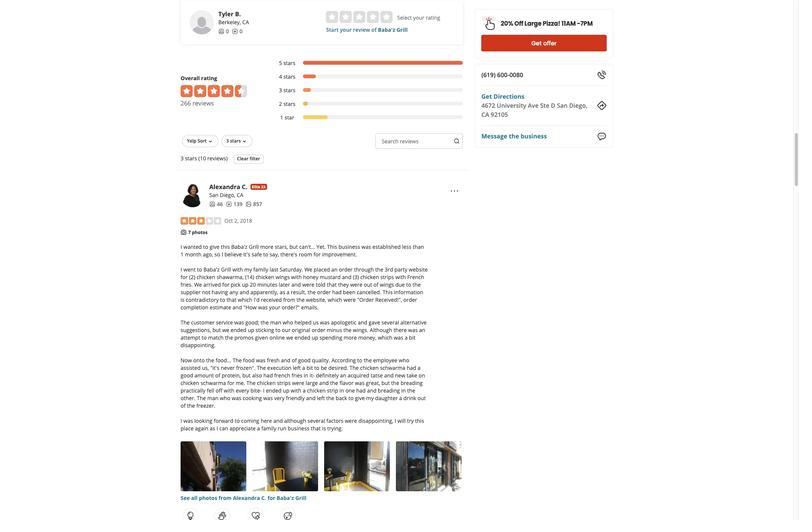 Task type: describe. For each thing, give the bounding box(es) containing it.
get offer
[[532, 39, 557, 47]]

an inside the customer service was good; the man who helped us was apologetic and gave several alternative suggestions, but we ended up sticking to our original order minus the wings. although there was an attempt to match the promos given online we ended up spending more money, which was a bit disappointing.
[[420, 327, 426, 334]]

reviews for search reviews
[[400, 138, 419, 145]]

it-
[[310, 372, 315, 379]]

and up execution
[[281, 357, 291, 364]]

20
[[250, 281, 256, 288]]

completion
[[181, 304, 209, 311]]

i inside now onto the food... the food was fresh and of good quality. according to the employee who assisted us, "it's never frozen". the execution left a bit to be desired. the chicken schwarma had a good amount of protein, but also had french fries in it- definitely an acquired tatse and new take on chicken schwarma for me. the chicken strips were large and the flavor was great, but the breading practically fell off with every bite- i ended up with a chicken strip in one had and breading in the other. the man who was cooking was very friendly and left the back to give my daughter a drink out of the freezer.
[[263, 387, 265, 394]]

92105
[[491, 110, 508, 119]]

emails.
[[301, 304, 319, 311]]

11am
[[562, 19, 576, 28]]

the inside button
[[509, 132, 519, 140]]

(619)
[[482, 71, 496, 79]]

the right match
[[225, 334, 233, 341]]

2 vertical spatial 3
[[181, 155, 184, 162]]

for inside now onto the food... the food was fresh and of good quality. according to the employee who assisted us, "it's never frozen". the execution left a bit to be desired. the chicken schwarma had a good amount of protein, but also had french fries in it- definitely an acquired tatse and new take on chicken schwarma for me. the chicken strips were large and the flavor was great, but the breading practically fell off with every bite- i ended up with a chicken strip in one had and breading in the other. the man who was cooking was very friendly and left the back to give my daughter a drink out of the freezer.
[[228, 379, 235, 387]]

with down "saturday."
[[291, 274, 302, 281]]

0 vertical spatial good
[[298, 357, 311, 364]]

the inside the customer service was good; the man who helped us was apologetic and gave several alternative suggestions, but we ended up sticking to our original order minus the wings. although there was an attempt to match the promos given online we ended up spending more money, which was a bit disappointing.
[[181, 319, 190, 326]]

0 vertical spatial wings
[[276, 274, 290, 281]]

"it's
[[211, 364, 220, 372]]

was right us
[[320, 319, 330, 326]]

although
[[284, 417, 307, 424]]

strips inside now onto the food... the food was fresh and of good quality. according to the employee who assisted us, "it's never frozen". the execution left a bit to be desired. the chicken schwarma had a good amount of protein, but also had french fries in it- definitely an acquired tatse and new take on chicken schwarma for me. the chicken strips were large and the flavor was great, but the breading practically fell off with every bite- i ended up with a chicken strip in one had and breading in the other. the man who was cooking was very friendly and left the back to give my daughter a drink out of the freezer.
[[277, 379, 291, 387]]

and up result,
[[292, 281, 301, 288]]

get for get directions 4672 university ave ste d san diego, ca 92105
[[482, 92, 492, 101]]

the up sticking
[[261, 319, 269, 326]]

the up frozen".
[[233, 357, 242, 364]]

the down strip
[[327, 395, 335, 402]]

order inside the customer service was good; the man who helped us was apologetic and gave several alternative suggestions, but we ended up sticking to our original order minus the wings. although there was an attempt to match the promos given online we ended up spending more money, which was a bit disappointing.
[[312, 327, 326, 334]]

3 stars for filter reviews by 3 stars rating element
[[279, 87, 296, 94]]

man inside the customer service was good; the man who helped us was apologetic and gave several alternative suggestions, but we ended up sticking to our original order minus the wings. although there was an attempt to match the promos given online we ended up spending more money, which was a bit disappointing.
[[270, 319, 282, 326]]

and left "how
[[233, 304, 242, 311]]

1 vertical spatial alexandra
[[233, 494, 260, 502]]

chicken up practically on the left bottom
[[181, 379, 199, 387]]

message
[[482, 132, 508, 140]]

the up strip
[[330, 379, 339, 387]]

2
[[279, 100, 282, 107]]

order down the information
[[404, 296, 418, 303]]

my inside i went to baba'z grill with my family last saturday. we placed an order through the 3rd party website for (2) chicken shawarma, (14) chicken wings with honey mustard and (3) chicken strips with french fries. we arrived for pick up 20 minutes later and were told that they were out of wings due to the supplier not having any and apparently, as a result, the order had been cancelled. this information is contradictory to that which i'd received from the website, which were "order received!", order completion estimate and "how was your order?" emails.
[[245, 266, 252, 273]]

message the business button
[[482, 132, 547, 141]]

received!",
[[376, 296, 402, 303]]

the down new
[[392, 379, 400, 387]]

was right food
[[256, 357, 266, 364]]

fries
[[292, 372, 303, 379]]

had right also
[[264, 372, 273, 379]]

for inside i wanted to give this baba'z grill more stars, but can't... yet. this business was established less than 1 month ago, so i believe it's safe to say, there's room for improvement.
[[314, 251, 321, 258]]

were down honey
[[303, 281, 315, 288]]

oct
[[225, 217, 233, 224]]

tyler b. link
[[219, 10, 241, 18]]

overall
[[181, 74, 200, 82]]

out inside now onto the food... the food was fresh and of good quality. according to the employee who assisted us, "it's never frozen". the execution left a bit to be desired. the chicken schwarma had a good amount of protein, but also had french fries in it- definitely an acquired tatse and new take on chicken schwarma for me. the chicken strips were large and the flavor was great, but the breading practically fell off with every bite- i ended up with a chicken strip in one had and breading in the other. the man who was cooking was very friendly and left the back to give my daughter a drink out of the freezer.
[[418, 395, 426, 402]]

on
[[419, 372, 426, 379]]

was inside i wanted to give this baba'z grill more stars, but can't... yet. this business was established less than 1 month ago, so i believe it's safe to say, there's room for improvement.
[[362, 243, 372, 250]]

2 horizontal spatial who
[[399, 357, 410, 364]]

2 horizontal spatial in
[[402, 387, 406, 394]]

of right review
[[372, 26, 377, 33]]

disappointing,
[[359, 417, 394, 424]]

chicken up tatse
[[360, 364, 379, 372]]

service
[[216, 319, 233, 326]]

and inside the i was looking forward to coming here and although several factors were disappointing, i will try this place again as i can appreciate a family run business that is trying.
[[274, 417, 283, 424]]

was down there
[[394, 334, 404, 341]]

"order
[[358, 296, 374, 303]]

clear filter
[[237, 156, 260, 162]]

ca inside tyler b. berkeley, ca
[[243, 18, 249, 26]]

i'd
[[254, 296, 260, 303]]

man inside now onto the food... the food was fresh and of good quality. according to the employee who assisted us, "it's never frozen". the execution left a bit to be desired. the chicken schwarma had a good amount of protein, but also had french fries in it- definitely an acquired tatse and new take on chicken schwarma for me. the chicken strips were large and the flavor was great, but the breading practically fell off with every bite- i ended up with a chicken strip in one had and breading in the other. the man who was cooking was very friendly and left the back to give my daughter a drink out of the freezer.
[[208, 395, 219, 402]]

start
[[327, 26, 339, 33]]

this inside i wanted to give this baba'z grill more stars, but can't... yet. this business was established less than 1 month ago, so i believe it's safe to say, there's room for improvement.
[[327, 243, 338, 250]]

given
[[255, 334, 268, 341]]

4.5 star rating image
[[181, 85, 247, 97]]

your for start
[[340, 26, 352, 33]]

stars for filter reviews by 2 stars rating element
[[284, 100, 296, 107]]

several inside the i was looking forward to coming here and although several factors were disappointing, i will try this place again as i can appreciate a family run business that is trying.
[[308, 417, 325, 424]]

-
[[577, 19, 581, 28]]

quality.
[[312, 357, 330, 364]]

to left be
[[315, 364, 320, 372]]

it's
[[244, 251, 251, 258]]

0 horizontal spatial c.
[[242, 183, 248, 191]]

is inside the i was looking forward to coming here and although several factors were disappointing, i will try this place again as i can appreciate a family run business that is trying.
[[322, 425, 326, 432]]

review
[[353, 26, 370, 33]]

a inside the i was looking forward to coming here and although several factors were disappointing, i will try this place again as i can appreciate a family run business that is trying.
[[257, 425, 260, 432]]

to up online
[[276, 327, 281, 334]]

chicken up arrived
[[197, 274, 216, 281]]

and right any
[[240, 289, 249, 296]]

1 vertical spatial we
[[287, 334, 294, 341]]

to right went
[[197, 266, 202, 273]]

and down great,
[[367, 387, 377, 394]]

1 vertical spatial good
[[181, 372, 193, 379]]

photo of alexandra c. image
[[181, 183, 205, 207]]

1 horizontal spatial rating
[[426, 14, 441, 21]]

get for get offer
[[532, 39, 542, 47]]

0 horizontal spatial we
[[194, 281, 202, 288]]

0 vertical spatial we
[[222, 327, 230, 334]]

filter reviews by 1 star rating element
[[272, 114, 463, 121]]

acquired
[[348, 372, 370, 379]]

good;
[[246, 319, 260, 326]]

0 horizontal spatial ended
[[231, 327, 247, 334]]

business inside the i was looking forward to coming here and although several factors were disappointing, i will try this place again as i can appreciate a family run business that is trying.
[[288, 425, 310, 432]]

desired.
[[329, 364, 349, 372]]

0080
[[510, 71, 524, 79]]

reviews for 266 reviews
[[193, 99, 214, 107]]

diego, inside the get directions 4672 university ave ste d san diego, ca 92105
[[570, 101, 588, 110]]

5 stars
[[279, 59, 296, 67]]

onto
[[193, 357, 205, 364]]

there's
[[281, 251, 298, 258]]

elite 23 san diego, ca
[[210, 184, 266, 199]]

139
[[234, 200, 243, 208]]

16 friends v2 image
[[210, 201, 216, 207]]

up inside now onto the food... the food was fresh and of good quality. according to the employee who assisted us, "it's never frozen". the execution left a bit to be desired. the chicken schwarma had a good amount of protein, but also had french fries in it- definitely an acquired tatse and new take on chicken schwarma for me. the chicken strips were large and the flavor was great, but the breading practically fell off with every bite- i ended up with a chicken strip in one had and breading in the other. the man who was cooking was very friendly and left the back to give my daughter a drink out of the freezer.
[[283, 387, 290, 394]]

but inside i wanted to give this baba'z grill more stars, but can't... yet. this business was established less than 1 month ago, so i believe it's safe to say, there's room for improvement.
[[290, 243, 298, 250]]

(2)
[[189, 274, 195, 281]]

been
[[343, 289, 356, 296]]

ca inside the get directions 4672 university ave ste d san diego, ca 92105
[[482, 110, 490, 119]]

was left good;
[[235, 319, 244, 326]]

a inside the customer service was good; the man who helped us was apologetic and gave several alternative suggestions, but we ended up sticking to our original order minus the wings. although there was an attempt to match the promos given online we ended up spending more money, which was a bit disappointing.
[[405, 334, 408, 341]]

and left new
[[385, 372, 394, 379]]

3 star rating image
[[181, 217, 222, 225]]

to up estimate
[[220, 296, 225, 303]]

less
[[402, 243, 412, 250]]

16 review v2 image
[[232, 28, 238, 34]]

chicken down also
[[257, 379, 276, 387]]

a up "fries"
[[303, 364, 305, 372]]

here
[[261, 417, 272, 424]]

i left wanted
[[181, 243, 182, 250]]

1 vertical spatial c.
[[262, 494, 267, 502]]

off
[[216, 387, 223, 394]]

an inside now onto the food... the food was fresh and of good quality. according to the employee who assisted us, "it's never frozen". the execution left a bit to be desired. the chicken schwarma had a good amount of protein, but also had french fries in it- definitely an acquired tatse and new take on chicken schwarma for me. the chicken strips were large and the flavor was great, but the breading practically fell off with every bite- i ended up with a chicken strip in one had and breading in the other. the man who was cooking was very friendly and left the back to give my daughter a drink out of the freezer.
[[340, 372, 347, 379]]

original
[[292, 327, 311, 334]]

family inside the i was looking forward to coming here and although several factors were disappointing, i will try this place again as i can appreciate a family run business that is trying.
[[262, 425, 277, 432]]

16 camera v2 image
[[181, 229, 187, 235]]

was inside the i was looking forward to coming here and although several factors were disappointing, i will try this place again as i can appreciate a family run business that is trying.
[[184, 417, 193, 424]]

had up the take
[[407, 364, 417, 372]]

mustard
[[320, 274, 341, 281]]

elite
[[252, 184, 261, 189]]

the up bite-
[[247, 379, 256, 387]]

as inside the i was looking forward to coming here and although several factors were disappointing, i will try this place again as i can appreciate a family run business that is trying.
[[210, 425, 215, 432]]

photos element
[[246, 200, 262, 208]]

3 for filter reviews by 3 stars rating element
[[279, 87, 282, 94]]

chicken down through at the bottom of the page
[[361, 274, 379, 281]]

business inside button
[[521, 132, 547, 140]]

filter reviews by 2 stars rating element
[[272, 100, 463, 108]]

again
[[195, 425, 209, 432]]

grill inside i went to baba'z grill with my family last saturday. we placed an order through the 3rd party website for (2) chicken shawarma, (14) chicken wings with honey mustard and (3) chicken strips with french fries. we arrived for pick up 20 minutes later and were told that they were out of wings due to the supplier not having any and apparently, as a result, the order had been cancelled. this information is contradictory to that which i'd received from the website, which were "order received!", order completion estimate and "how was your order?" emails.
[[221, 266, 231, 273]]

clear
[[237, 156, 249, 162]]

16 chevron down v2 image
[[208, 138, 214, 144]]

oct 2, 2018
[[225, 217, 252, 224]]

my inside now onto the food... the food was fresh and of good quality. according to the employee who assisted us, "it's never frozen". the execution left a bit to be desired. the chicken schwarma had a good amount of protein, but also had french fries in it- definitely an acquired tatse and new take on chicken schwarma for me. the chicken strips were large and the flavor was great, but the breading practically fell off with every bite- i ended up with a chicken strip in one had and breading in the other. the man who was cooking was very friendly and left the back to give my daughter a drink out of the freezer.
[[367, 395, 374, 402]]

had inside i went to baba'z grill with my family last saturday. we placed an order through the 3rd party website for (2) chicken shawarma, (14) chicken wings with honey mustard and (3) chicken strips with french fries. we arrived for pick up 20 minutes later and were told that they were out of wings due to the supplier not having any and apparently, as a result, the order had been cancelled. this information is contradictory to that which i'd received from the website, which were "order received!", order completion estimate and "how was your order?" emails.
[[333, 289, 342, 296]]

of inside i went to baba'z grill with my family last saturday. we placed an order through the 3rd party website for (2) chicken shawarma, (14) chicken wings with honey mustard and (3) chicken strips with french fries. we arrived for pick up 20 minutes later and were told that they were out of wings due to the supplier not having any and apparently, as a result, the order had been cancelled. this information is contradictory to that which i'd received from the website, which were "order received!", order completion estimate and "how was your order?" emails.
[[374, 281, 379, 288]]

the up "it's
[[206, 357, 214, 364]]

employee
[[374, 357, 398, 364]]

and inside the customer service was good; the man who helped us was apologetic and gave several alternative suggestions, but we ended up sticking to our original order minus the wings. although there was an attempt to match the promos given online we ended up spending more money, which was a bit disappointing.
[[358, 319, 368, 326]]

a left drink
[[400, 395, 403, 402]]

up down good;
[[248, 327, 254, 334]]

freezer.
[[197, 402, 216, 409]]

drink
[[404, 395, 417, 402]]

online
[[270, 334, 285, 341]]

minutes
[[258, 281, 278, 288]]

and up they
[[342, 274, 352, 281]]

had right one
[[357, 387, 366, 394]]

1 vertical spatial wings
[[380, 281, 394, 288]]

of down "it's
[[216, 372, 221, 379]]

see
[[181, 494, 190, 502]]

having
[[212, 289, 228, 296]]

chicken up the minutes
[[256, 274, 275, 281]]

friends element for tyler b.
[[219, 28, 229, 35]]

i inside i went to baba'z grill with my family last saturday. we placed an order through the 3rd party website for (2) chicken shawarma, (14) chicken wings with honey mustard and (3) chicken strips with french fries. we arrived for pick up 20 minutes later and were told that they were out of wings due to the supplier not having any and apparently, as a result, the order had been cancelled. this information is contradictory to that which i'd received from the website, which were "order received!", order completion estimate and "how was your order?" emails.
[[181, 266, 182, 273]]

600-
[[498, 71, 510, 79]]

1 vertical spatial rating
[[201, 74, 217, 82]]

7
[[188, 229, 191, 236]]

7 photos link
[[188, 229, 208, 236]]

the up website,
[[308, 289, 316, 296]]

0 vertical spatial alexandra
[[210, 183, 241, 191]]

the up the freezer.
[[197, 395, 206, 402]]

from inside i went to baba'z grill with my family last saturday. we placed an order through the 3rd party website for (2) chicken shawarma, (14) chicken wings with honey mustard and (3) chicken strips with french fries. we arrived for pick up 20 minutes later and were told that they were out of wings due to the supplier not having any and apparently, as a result, the order had been cancelled. this information is contradictory to that which i'd received from the website, which were "order received!", order completion estimate and "how was your order?" emails.
[[283, 296, 296, 303]]

but down frozen".
[[243, 372, 251, 379]]

they
[[338, 281, 349, 288]]

the down apologetic on the left bottom of page
[[344, 327, 352, 334]]

16 review v2 image
[[226, 201, 232, 207]]

get offer button
[[482, 35, 607, 51]]

will
[[398, 417, 406, 424]]

get directions 4672 university ave ste d san diego, ca 92105
[[482, 92, 588, 119]]

and down large
[[306, 395, 316, 402]]

857
[[253, 200, 262, 208]]

stars for the 3 stars dropdown button
[[230, 138, 241, 144]]

of up "fries"
[[292, 357, 297, 364]]

the left employee
[[364, 357, 372, 364]]

were down been
[[344, 296, 356, 303]]

off
[[515, 19, 524, 28]]

0 horizontal spatial which
[[238, 296, 253, 303]]

your inside i went to baba'z grill with my family last saturday. we placed an order through the 3rd party website for (2) chicken shawarma, (14) chicken wings with honey mustard and (3) chicken strips with french fries. we arrived for pick up 20 minutes later and were told that they were out of wings due to the supplier not having any and apparently, as a result, the order had been cancelled. this information is contradictory to that which i'd received from the website, which were "order received!", order completion estimate and "how was your order?" emails.
[[269, 304, 281, 311]]

see all photos from alexandra c. for baba'z grill link
[[181, 494, 307, 502]]

stars for filter reviews by 3 stars rating element
[[284, 87, 296, 94]]

with up shawarma,
[[233, 266, 243, 273]]

room
[[299, 251, 313, 258]]

say,
[[270, 251, 279, 258]]

search
[[382, 138, 399, 145]]

0 vertical spatial photos
[[192, 229, 208, 236]]

placed
[[314, 266, 330, 273]]

frozen".
[[236, 364, 256, 372]]

to up the ago,
[[203, 243, 208, 250]]

0 vertical spatial breading
[[401, 379, 423, 387]]

can't...
[[300, 243, 316, 250]]

24 message v2 image
[[598, 132, 607, 141]]

execution
[[268, 364, 292, 372]]

i right so
[[222, 251, 223, 258]]

the up also
[[257, 364, 266, 372]]

was inside i went to baba'z grill with my family last saturday. we placed an order through the 3rd party website for (2) chicken shawarma, (14) chicken wings with honey mustard and (3) chicken strips with french fries. we arrived for pick up 20 minutes later and were told that they were out of wings due to the supplier not having any and apparently, as a result, the order had been cancelled. this information is contradictory to that which i'd received from the website, which were "order received!", order completion estimate and "how was your order?" emails.
[[258, 304, 268, 311]]

to up disappointing.
[[202, 334, 207, 341]]

saturday.
[[280, 266, 303, 273]]

0 horizontal spatial who
[[220, 395, 231, 402]]

i left will
[[395, 417, 397, 424]]

the down result,
[[297, 296, 305, 303]]

more inside the customer service was good; the man who helped us was apologetic and gave several alternative suggestions, but we ended up sticking to our original order minus the wings. although there was an attempt to match the promos given online we ended up spending more money, which was a bit disappointing.
[[344, 334, 357, 341]]

3 for the 3 stars dropdown button
[[226, 138, 229, 144]]

to up acquired
[[358, 357, 363, 364]]

sort
[[198, 138, 207, 144]]

trying.
[[328, 425, 343, 432]]

0 horizontal spatial left
[[293, 364, 301, 372]]

star
[[285, 114, 294, 121]]

this inside the i was looking forward to coming here and although several factors were disappointing, i will try this place again as i can appreciate a family run business that is trying.
[[416, 417, 425, 424]]

0 vertical spatial schwarma
[[380, 364, 406, 372]]

cancelled.
[[357, 289, 382, 296]]

attempt
[[181, 334, 200, 341]]

(3)
[[353, 274, 359, 281]]

with down party
[[396, 274, 406, 281]]

of down other.
[[181, 402, 186, 409]]

filter reviews by 4 stars rating element
[[272, 73, 463, 81]]

out inside i went to baba'z grill with my family last saturday. we placed an order through the 3rd party website for (2) chicken shawarma, (14) chicken wings with honey mustard and (3) chicken strips with french fries. we arrived for pick up 20 minutes later and were told that they were out of wings due to the supplier not having any and apparently, as a result, the order had been cancelled. this information is contradictory to that which i'd received from the website, which were "order received!", order completion estimate and "how was your order?" emails.
[[364, 281, 373, 288]]

to down one
[[349, 395, 354, 402]]

were down (3)
[[351, 281, 363, 288]]

diego, inside elite 23 san diego, ca
[[220, 191, 236, 199]]

menu image
[[450, 186, 459, 195]]

as inside i went to baba'z grill with my family last saturday. we placed an order through the 3rd party website for (2) chicken shawarma, (14) chicken wings with honey mustard and (3) chicken strips with french fries. we arrived for pick up 20 minutes later and were told that they were out of wings due to the supplier not having any and apparently, as a result, the order had been cancelled. this information is contradictory to that which i'd received from the website, which were "order received!", order completion estimate and "how was your order?" emails.
[[280, 289, 286, 296]]

is inside i went to baba'z grill with my family last saturday. we placed an order through the 3rd party website for (2) chicken shawarma, (14) chicken wings with honey mustard and (3) chicken strips with french fries. we arrived for pick up 20 minutes later and were told that they were out of wings due to the supplier not having any and apparently, as a result, the order had been cancelled. this information is contradictory to that which i'd received from the website, which were "order received!", order completion estimate and "how was your order?" emails.
[[181, 296, 185, 303]]



Task type: vqa. For each thing, say whether or not it's contained in the screenshot.
fresh
yes



Task type: locate. For each thing, give the bounding box(es) containing it.
2 horizontal spatial that
[[327, 281, 337, 288]]

reviews element containing 139
[[226, 200, 243, 208]]

1 horizontal spatial your
[[340, 26, 352, 33]]

2 horizontal spatial which
[[378, 334, 393, 341]]

order up they
[[339, 266, 353, 273]]

give up so
[[210, 243, 220, 250]]

strips down french
[[277, 379, 291, 387]]

3 down 4
[[279, 87, 282, 94]]

0 vertical spatial out
[[364, 281, 373, 288]]

cooking
[[243, 395, 262, 402]]

4672
[[482, 101, 496, 110]]

man down fell in the bottom left of the page
[[208, 395, 219, 402]]

2 vertical spatial ca
[[237, 191, 244, 199]]

ended inside now onto the food... the food was fresh and of good quality. according to the employee who assisted us, "it's never frozen". the execution left a bit to be desired. the chicken schwarma had a good amount of protein, but also had french fries in it- definitely an acquired tatse and new take on chicken schwarma for me. the chicken strips were large and the flavor was great, but the breading practically fell off with every bite- i ended up with a chicken strip in one had and breading in the other. the man who was cooking was very friendly and left the back to give my daughter a drink out of the freezer.
[[266, 387, 282, 394]]

give inside now onto the food... the food was fresh and of good quality. according to the employee who assisted us, "it's never frozen". the execution left a bit to be desired. the chicken schwarma had a good amount of protein, but also had french fries in it- definitely an acquired tatse and new take on chicken schwarma for me. the chicken strips were large and the flavor was great, but the breading practically fell off with every bite- i ended up with a chicken strip in one had and breading in the other. the man who was cooking was very friendly and left the back to give my daughter a drink out of the freezer.
[[355, 395, 365, 402]]

berkeley,
[[219, 18, 241, 26]]

1 horizontal spatial in
[[340, 387, 344, 394]]

2 vertical spatial an
[[340, 372, 347, 379]]

order down told
[[317, 289, 331, 296]]

filter reviews by 5 stars rating element
[[272, 59, 463, 67]]

gave
[[369, 319, 381, 326]]

grill
[[397, 26, 408, 33], [249, 243, 259, 250], [221, 266, 231, 273], [296, 494, 307, 502]]

money,
[[359, 334, 377, 341]]

3 inside dropdown button
[[226, 138, 229, 144]]

more up say,
[[260, 243, 274, 250]]

an up mustard
[[332, 266, 338, 273]]

so
[[215, 251, 221, 258]]

1 vertical spatial breading
[[378, 387, 400, 394]]

website,
[[306, 296, 327, 303]]

0 vertical spatial your
[[414, 14, 425, 21]]

b.
[[235, 10, 241, 18]]

1 inside filter reviews by 1 star rating element
[[281, 114, 284, 121]]

yet.
[[317, 243, 326, 250]]

0 horizontal spatial get
[[482, 92, 492, 101]]

0 vertical spatial from
[[283, 296, 296, 303]]

0 vertical spatial as
[[280, 289, 286, 296]]

ca inside elite 23 san diego, ca
[[237, 191, 244, 199]]

0 vertical spatial more
[[260, 243, 274, 250]]

1 horizontal spatial schwarma
[[380, 364, 406, 372]]

strips inside i went to baba'z grill with my family last saturday. we placed an order through the 3rd party website for (2) chicken shawarma, (14) chicken wings with honey mustard and (3) chicken strips with french fries. we arrived for pick up 20 minutes later and were told that they were out of wings due to the supplier not having any and apparently, as a result, the order had been cancelled. this information is contradictory to that which i'd received from the website, which were "order received!", order completion estimate and "how was your order?" emails.
[[381, 274, 394, 281]]

was down acquired
[[355, 379, 365, 387]]

see all photos from alexandra c. for baba'z grill
[[181, 494, 307, 502]]

start your review of baba'z grill
[[327, 26, 408, 33]]

1 horizontal spatial bit
[[409, 334, 416, 341]]

0 vertical spatial 3
[[279, 87, 282, 94]]

but inside the customer service was good; the man who helped us was apologetic and gave several alternative suggestions, but we ended up sticking to our original order minus the wings. although there was an attempt to match the promos given online we ended up spending more money, which was a bit disappointing.
[[213, 327, 221, 334]]

search reviews
[[382, 138, 419, 145]]

c.
[[242, 183, 248, 191], [262, 494, 267, 502]]

to left say,
[[263, 251, 269, 258]]

baba'z inside i wanted to give this baba'z grill more stars, but can't... yet. this business was established less than 1 month ago, so i believe it's safe to say, there's room for improvement.
[[231, 243, 248, 250]]

chicken down large
[[307, 387, 326, 394]]

grill inside i wanted to give this baba'z grill more stars, but can't... yet. this business was established less than 1 month ago, so i believe it's safe to say, there's room for improvement.
[[249, 243, 259, 250]]

None radio
[[354, 11, 366, 23], [367, 11, 380, 23], [354, 11, 366, 23], [367, 11, 380, 23]]

1 vertical spatial ended
[[295, 334, 311, 341]]

several inside the customer service was good; the man who helped us was apologetic and gave several alternative suggestions, but we ended up sticking to our original order minus the wings. although there was an attempt to match the promos given online we ended up spending more money, which was a bit disappointing.
[[382, 319, 399, 326]]

1 horizontal spatial this
[[416, 417, 425, 424]]

san inside elite 23 san diego, ca
[[210, 191, 219, 199]]

1 vertical spatial my
[[367, 395, 374, 402]]

0 vertical spatial give
[[210, 243, 220, 250]]

a inside i went to baba'z grill with my family last saturday. we placed an order through the 3rd party website for (2) chicken shawarma, (14) chicken wings with honey mustard and (3) chicken strips with french fries. we arrived for pick up 20 minutes later and were told that they were out of wings due to the supplier not having any and apparently, as a result, the order had been cancelled. this information is contradictory to that which i'd received from the website, which were "order received!", order completion estimate and "how was your order?" emails.
[[287, 289, 290, 296]]

stars left 16 chevron down v2 icon at the top of page
[[230, 138, 241, 144]]

search image
[[454, 138, 460, 144]]

strip
[[327, 387, 339, 394]]

overall rating
[[181, 74, 217, 82]]

stars for filter reviews by 4 stars rating element
[[284, 73, 296, 80]]

1 vertical spatial from
[[219, 494, 232, 502]]

with right off at left
[[224, 387, 235, 394]]

1 vertical spatial man
[[208, 395, 219, 402]]

0 horizontal spatial rating
[[201, 74, 217, 82]]

to up the information
[[407, 281, 412, 288]]

1 left month
[[181, 251, 184, 258]]

to inside the i was looking forward to coming here and although several factors were disappointing, i will try this place again as i can appreciate a family run business that is trying.
[[235, 417, 240, 424]]

a down large
[[303, 387, 306, 394]]

1 vertical spatial photos
[[199, 494, 217, 502]]

tatse
[[371, 372, 383, 379]]

1 vertical spatial reviews
[[400, 138, 419, 145]]

20% off large pizza! 11am -7pm
[[501, 19, 593, 28]]

yelp
[[187, 138, 197, 144]]

stars up 2 stars
[[284, 87, 296, 94]]

0 horizontal spatial 1
[[181, 251, 184, 258]]

we down our
[[287, 334, 294, 341]]

2 horizontal spatial business
[[521, 132, 547, 140]]

16 photos v2 image
[[246, 201, 252, 207]]

1 horizontal spatial left
[[317, 395, 325, 402]]

order?"
[[282, 304, 300, 311]]

forward
[[214, 417, 234, 424]]

bit inside now onto the food... the food was fresh and of good quality. according to the employee who assisted us, "it's never frozen". the execution left a bit to be desired. the chicken schwarma had a good amount of protein, but also had french fries in it- definitely an acquired tatse and new take on chicken schwarma for me. the chicken strips were large and the flavor was great, but the breading practically fell off with every bite- i ended up with a chicken strip in one had and breading in the other. the man who was cooking was very friendly and left the back to give my daughter a drink out of the freezer.
[[307, 364, 313, 372]]

1 vertical spatial 3
[[226, 138, 229, 144]]

1 horizontal spatial 0
[[240, 28, 243, 35]]

the up suggestions,
[[181, 319, 190, 326]]

1 vertical spatial san
[[210, 191, 219, 199]]

schwarma up new
[[380, 364, 406, 372]]

was left "established"
[[362, 243, 372, 250]]

1 horizontal spatial man
[[270, 319, 282, 326]]

1 vertical spatial left
[[317, 395, 325, 402]]

but
[[290, 243, 298, 250], [213, 327, 221, 334], [243, 372, 251, 379], [382, 379, 390, 387]]

0 horizontal spatial give
[[210, 243, 220, 250]]

ca up 139
[[237, 191, 244, 199]]

0 vertical spatial several
[[382, 319, 399, 326]]

was up 'place'
[[184, 417, 193, 424]]

give inside i wanted to give this baba'z grill more stars, but can't... yet. this business was established less than 1 month ago, so i believe it's safe to say, there's room for improvement.
[[210, 243, 220, 250]]

0 horizontal spatial strips
[[277, 379, 291, 387]]

your right select
[[414, 14, 425, 21]]

out right drink
[[418, 395, 426, 402]]

1 horizontal spatial breading
[[401, 379, 423, 387]]

up down us
[[312, 334, 319, 341]]

believe
[[225, 251, 242, 258]]

bit up it-
[[307, 364, 313, 372]]

filter reviews by 3 stars rating element
[[272, 87, 463, 94]]

bit
[[409, 334, 416, 341], [307, 364, 313, 372]]

friends element left 16 review v2 icon
[[210, 200, 223, 208]]

get directions link
[[482, 92, 525, 101]]

16 chevron down v2 image
[[242, 138, 248, 144]]

0 horizontal spatial several
[[308, 417, 325, 424]]

0 vertical spatial this
[[221, 243, 230, 250]]

2 vertical spatial your
[[269, 304, 281, 311]]

1 vertical spatial diego,
[[220, 191, 236, 199]]

family inside i went to baba'z grill with my family last saturday. we placed an order through the 3rd party website for (2) chicken shawarma, (14) chicken wings with honey mustard and (3) chicken strips with french fries. we arrived for pick up 20 minutes later and were told that they were out of wings due to the supplier not having any and apparently, as a result, the order had been cancelled. this information is contradictory to that which i'd received from the website, which were "order received!", order completion estimate and "how was your order?" emails.
[[254, 266, 269, 273]]

0 horizontal spatial an
[[332, 266, 338, 273]]

the down french
[[413, 281, 421, 288]]

san inside the get directions 4672 university ave ste d san diego, ca 92105
[[557, 101, 568, 110]]

friends element for alexandra c.
[[210, 200, 223, 208]]

1 horizontal spatial good
[[298, 357, 311, 364]]

wings up later
[[276, 274, 290, 281]]

message the business
[[482, 132, 547, 140]]

0 vertical spatial reviews
[[193, 99, 214, 107]]

yelp sort button
[[182, 135, 219, 147]]

1 vertical spatial schwarma
[[201, 379, 226, 387]]

2 vertical spatial business
[[288, 425, 310, 432]]

for
[[314, 251, 321, 258], [181, 274, 188, 281], [222, 281, 230, 288], [228, 379, 235, 387], [268, 494, 276, 502]]

more inside i wanted to give this baba'z grill more stars, but can't... yet. this business was established less than 1 month ago, so i believe it's safe to say, there's room for improvement.
[[260, 243, 274, 250]]

1 vertical spatial family
[[262, 425, 277, 432]]

supplier
[[181, 289, 201, 296]]

were inside the i was looking forward to coming here and although several factors were disappointing, i will try this place again as i can appreciate a family run business that is trying.
[[345, 417, 357, 424]]

0 vertical spatial friends element
[[219, 28, 229, 35]]

3 stars down 4 stars at the top left
[[279, 87, 296, 94]]

last
[[270, 266, 279, 273]]

which down they
[[328, 296, 343, 303]]

food...
[[216, 357, 232, 364]]

0 vertical spatial man
[[270, 319, 282, 326]]

20%
[[501, 19, 514, 28]]

i left can
[[217, 425, 218, 432]]

0 for 16 friends v2 icon
[[226, 28, 229, 35]]

  text field
[[376, 133, 463, 149]]

new
[[395, 372, 406, 379]]

very
[[274, 395, 285, 402]]

0 vertical spatial rating
[[426, 14, 441, 21]]

1 horizontal spatial an
[[340, 372, 347, 379]]

1 vertical spatial give
[[355, 395, 365, 402]]

elite 23 link
[[251, 184, 267, 190]]

stars for the 'filter reviews by 5 stars rating' element
[[284, 59, 296, 67]]

this inside i wanted to give this baba'z grill more stars, but can't... yet. this business was established less than 1 month ago, so i believe it's safe to say, there's room for improvement.
[[221, 243, 230, 250]]

baba'z inside i went to baba'z grill with my family last saturday. we placed an order through the 3rd party website for (2) chicken shawarma, (14) chicken wings with honey mustard and (3) chicken strips with french fries. we arrived for pick up 20 minutes later and were told that they were out of wings due to the supplier not having any and apparently, as a result, the order had been cancelled. this information is contradictory to that which i'd received from the website, which were "order received!", order completion estimate and "how was your order?" emails.
[[204, 266, 220, 273]]

the left 3rd
[[376, 266, 384, 273]]

a up on at the right
[[418, 364, 421, 372]]

the down other.
[[187, 402, 195, 409]]

with up friendly
[[291, 387, 302, 394]]

food
[[243, 357, 255, 364]]

left up "fries"
[[293, 364, 301, 372]]

0 vertical spatial strips
[[381, 274, 394, 281]]

1 vertical spatial is
[[322, 425, 326, 432]]

reviews element down berkeley,
[[232, 28, 243, 35]]

0 for 16 review v2 image
[[240, 28, 243, 35]]

were down "fries"
[[292, 379, 305, 387]]

0 vertical spatial left
[[293, 364, 301, 372]]

1 horizontal spatial more
[[344, 334, 357, 341]]

alexandra c. link
[[210, 183, 248, 191]]

0 vertical spatial we
[[305, 266, 313, 273]]

an down alternative
[[420, 327, 426, 334]]

the up drink
[[408, 387, 416, 394]]

reviews right search
[[400, 138, 419, 145]]

breading down the take
[[401, 379, 423, 387]]

an
[[332, 266, 338, 273], [420, 327, 426, 334], [340, 372, 347, 379]]

0 vertical spatial ca
[[243, 18, 249, 26]]

"how
[[244, 304, 257, 311]]

an inside i went to baba'z grill with my family last saturday. we placed an order through the 3rd party website for (2) chicken shawarma, (14) chicken wings with honey mustard and (3) chicken strips with french fries. we arrived for pick up 20 minutes later and were told that they were out of wings due to the supplier not having any and apparently, as a result, the order had been cancelled. this information is contradictory to that which i'd received from the website, which were "order received!", order completion estimate and "how was your order?" emails.
[[332, 266, 338, 273]]

were right factors
[[345, 417, 357, 424]]

1 vertical spatial 3 stars
[[226, 138, 241, 144]]

university
[[497, 101, 527, 110]]

apparently,
[[251, 289, 279, 296]]

friends element containing 46
[[210, 200, 223, 208]]

1 horizontal spatial as
[[280, 289, 286, 296]]

and down "definitely"
[[320, 379, 329, 387]]

1 horizontal spatial san
[[557, 101, 568, 110]]

0 vertical spatial c.
[[242, 183, 248, 191]]

in left it-
[[304, 372, 309, 379]]

family left last
[[254, 266, 269, 273]]

1 horizontal spatial from
[[283, 296, 296, 303]]

more down wings. at left bottom
[[344, 334, 357, 341]]

looking
[[195, 417, 213, 424]]

266
[[181, 99, 191, 107]]

0 horizontal spatial 3
[[181, 155, 184, 162]]

1 horizontal spatial this
[[383, 289, 393, 296]]

0 horizontal spatial business
[[288, 425, 310, 432]]

reviews element
[[232, 28, 243, 35], [226, 200, 243, 208]]

month
[[185, 251, 202, 258]]

we up honey
[[305, 266, 313, 273]]

your right the start
[[340, 26, 352, 33]]

this inside i went to baba'z grill with my family last saturday. we placed an order through the 3rd party website for (2) chicken shawarma, (14) chicken wings with honey mustard and (3) chicken strips with french fries. we arrived for pick up 20 minutes later and were told that they were out of wings due to the supplier not having any and apparently, as a result, the order had been cancelled. this information is contradictory to that which i'd received from the website, which were "order received!", order completion estimate and "how was your order?" emails.
[[383, 289, 393, 296]]

great,
[[366, 379, 381, 387]]

1 horizontal spatial who
[[283, 319, 293, 326]]

1 vertical spatial 1
[[181, 251, 184, 258]]

2 horizontal spatial your
[[414, 14, 425, 21]]

0 right 16 friends v2 icon
[[226, 28, 229, 35]]

photo of tyler b. image
[[190, 10, 214, 34]]

business up improvement.
[[339, 243, 361, 250]]

get inside the get directions 4672 university ave ste d san diego, ca 92105
[[482, 92, 492, 101]]

result,
[[291, 289, 307, 296]]

0 horizontal spatial in
[[304, 372, 309, 379]]

tyler
[[219, 10, 234, 18]]

0 horizontal spatial 0
[[226, 28, 229, 35]]

was down alternative
[[409, 327, 418, 334]]

a
[[287, 289, 290, 296], [405, 334, 408, 341], [303, 364, 305, 372], [418, 364, 421, 372], [303, 387, 306, 394], [400, 395, 403, 402], [257, 425, 260, 432]]

as down later
[[280, 289, 286, 296]]

the customer service was good; the man who helped us was apologetic and gave several alternative suggestions, but we ended up sticking to our original order minus the wings. although there was an attempt to match the promos given online we ended up spending more money, which was a bit disappointing.
[[181, 319, 427, 349]]

your for select
[[414, 14, 425, 21]]

business inside i wanted to give this baba'z grill more stars, but can't... yet. this business was established less than 1 month ago, so i believe it's safe to say, there's room for improvement.
[[339, 243, 361, 250]]

but up there's
[[290, 243, 298, 250]]

ste
[[541, 101, 550, 110]]

3 stars left 16 chevron down v2 icon at the top of page
[[226, 138, 241, 144]]

3
[[279, 87, 282, 94], [226, 138, 229, 144], [181, 155, 184, 162]]

friends element
[[219, 28, 229, 35], [210, 200, 223, 208]]

your down the "received"
[[269, 304, 281, 311]]

0 vertical spatial get
[[532, 39, 542, 47]]

3 stars inside dropdown button
[[226, 138, 241, 144]]

stars
[[284, 59, 296, 67], [284, 73, 296, 80], [284, 87, 296, 94], [284, 100, 296, 107], [230, 138, 241, 144], [185, 155, 197, 162]]

man
[[270, 319, 282, 326], [208, 395, 219, 402]]

assisted
[[181, 364, 201, 372]]

suggestions,
[[181, 327, 211, 334]]

1 horizontal spatial we
[[287, 334, 294, 341]]

24 phone v2 image
[[598, 70, 607, 79]]

7 photos
[[188, 229, 208, 236]]

0 horizontal spatial this
[[327, 243, 338, 250]]

were
[[303, 281, 315, 288], [351, 281, 363, 288], [344, 296, 356, 303], [292, 379, 305, 387], [345, 417, 357, 424]]

business
[[521, 132, 547, 140], [339, 243, 361, 250], [288, 425, 310, 432]]

minus
[[327, 327, 342, 334]]

we down service at bottom left
[[222, 327, 230, 334]]

this
[[327, 243, 338, 250], [383, 289, 393, 296]]

us
[[313, 319, 319, 326]]

rating
[[426, 14, 441, 21], [201, 74, 217, 82]]

(no rating) image
[[327, 11, 393, 23]]

0
[[226, 28, 229, 35], [240, 28, 243, 35]]

1 vertical spatial this
[[383, 289, 393, 296]]

as right the again
[[210, 425, 215, 432]]

friendly
[[286, 395, 305, 402]]

3 left 16 chevron down v2 icon at the top of page
[[226, 138, 229, 144]]

0 horizontal spatial schwarma
[[201, 379, 226, 387]]

1 horizontal spatial which
[[328, 296, 343, 303]]

7pm
[[581, 19, 593, 28]]

bit inside the customer service was good; the man who helped us was apologetic and gave several alternative suggestions, but we ended up sticking to our original order minus the wings. although there was an attempt to match the promos given online we ended up spending more money, which was a bit disappointing.
[[409, 334, 416, 341]]

was down i'd
[[258, 304, 268, 311]]

several
[[382, 319, 399, 326], [308, 417, 325, 424]]

0 horizontal spatial wings
[[276, 274, 290, 281]]

yelp sort
[[187, 138, 207, 144]]

1 horizontal spatial ended
[[266, 387, 282, 394]]

stars inside dropdown button
[[230, 138, 241, 144]]

(14)
[[245, 274, 255, 281]]

1 inside i wanted to give this baba'z grill more stars, but can't... yet. this business was established less than 1 month ago, so i believe it's safe to say, there's room for improvement.
[[181, 251, 184, 258]]

which up "how
[[238, 296, 253, 303]]

fell
[[207, 387, 215, 394]]

24 directions v2 image
[[598, 101, 607, 110]]

i up 'place'
[[181, 417, 182, 424]]

1 horizontal spatial 1
[[281, 114, 284, 121]]

all
[[191, 494, 198, 502]]

not
[[202, 289, 211, 296]]

get
[[532, 39, 542, 47], [482, 92, 492, 101]]

diego, left 24 directions v2 icon
[[570, 101, 588, 110]]

1 vertical spatial strips
[[277, 379, 291, 387]]

was down the every
[[232, 395, 242, 402]]

rating right select
[[426, 14, 441, 21]]

was left very
[[264, 395, 273, 402]]

0 horizontal spatial that
[[227, 296, 237, 303]]

a down coming
[[257, 425, 260, 432]]

get inside button
[[532, 39, 542, 47]]

1 0 from the left
[[226, 28, 229, 35]]

reviews element for tyler b.
[[232, 28, 243, 35]]

0 vertical spatial bit
[[409, 334, 416, 341]]

which inside the customer service was good; the man who helped us was apologetic and gave several alternative suggestions, but we ended up sticking to our original order minus the wings. although there was an attempt to match the promos given online we ended up spending more money, which was a bit disappointing.
[[378, 334, 393, 341]]

photos right all in the bottom of the page
[[199, 494, 217, 502]]

rating element
[[327, 11, 393, 23]]

0 horizontal spatial out
[[364, 281, 373, 288]]

san up 16 friends v2 image at the left of the page
[[210, 191, 219, 199]]

who inside the customer service was good; the man who helped us was apologetic and gave several alternative suggestions, but we ended up sticking to our original order minus the wings. although there was an attempt to match the promos given online we ended up spending more money, which was a bit disappointing.
[[283, 319, 293, 326]]

order down us
[[312, 327, 326, 334]]

that down any
[[227, 296, 237, 303]]

friends element containing 0
[[219, 28, 229, 35]]

ended
[[231, 327, 247, 334], [295, 334, 311, 341], [266, 387, 282, 394]]

the up acquired
[[350, 364, 359, 372]]

reviews element containing 0
[[232, 28, 243, 35]]

told
[[316, 281, 326, 288]]

1 horizontal spatial business
[[339, 243, 361, 250]]

baba'z
[[378, 26, 396, 33], [231, 243, 248, 250], [204, 266, 220, 273], [277, 494, 294, 502]]

0 horizontal spatial diego,
[[220, 191, 236, 199]]

2 horizontal spatial ended
[[295, 334, 311, 341]]

our
[[282, 327, 291, 334]]

2,
[[235, 217, 239, 224]]

2 0 from the left
[[240, 28, 243, 35]]

had
[[333, 289, 342, 296], [407, 364, 417, 372], [264, 372, 273, 379], [357, 387, 366, 394]]

were inside now onto the food... the food was fresh and of good quality. according to the employee who assisted us, "it's never frozen". the execution left a bit to be desired. the chicken schwarma had a good amount of protein, but also had french fries in it- definitely an acquired tatse and new take on chicken schwarma for me. the chicken strips were large and the flavor was great, but the breading practically fell off with every bite- i ended up with a chicken strip in one had and breading in the other. the man who was cooking was very friendly and left the back to give my daughter a drink out of the freezer.
[[292, 379, 305, 387]]

0 vertical spatial this
[[327, 243, 338, 250]]

out
[[364, 281, 373, 288], [418, 395, 426, 402]]

but down tatse
[[382, 379, 390, 387]]

from right all in the bottom of the page
[[219, 494, 232, 502]]

amount
[[195, 372, 214, 379]]

that inside the i was looking forward to coming here and although several factors were disappointing, i will try this place again as i can appreciate a family run business that is trying.
[[311, 425, 321, 432]]

received
[[261, 296, 282, 303]]

business down ave
[[521, 132, 547, 140]]

reviews element for alexandra c.
[[226, 200, 243, 208]]

3 stars for the 3 stars dropdown button
[[226, 138, 241, 144]]

up inside i went to baba'z grill with my family last saturday. we placed an order through the 3rd party website for (2) chicken shawarma, (14) chicken wings with honey mustard and (3) chicken strips with french fries. we arrived for pick up 20 minutes later and were told that they were out of wings due to the supplier not having any and apparently, as a result, the order had been cancelled. this information is contradictory to that which i'd received from the website, which were "order received!", order completion estimate and "how was your order?" emails.
[[242, 281, 249, 288]]

1 horizontal spatial is
[[322, 425, 326, 432]]

1 vertical spatial ca
[[482, 110, 490, 119]]

None radio
[[327, 11, 339, 23], [340, 11, 352, 23], [381, 11, 393, 23], [327, 11, 339, 23], [340, 11, 352, 23], [381, 11, 393, 23]]

now onto the food... the food was fresh and of good quality. according to the employee who assisted us, "it's never frozen". the execution left a bit to be desired. the chicken schwarma had a good amount of protein, but also had french fries in it- definitely an acquired tatse and new take on chicken schwarma for me. the chicken strips were large and the flavor was great, but the breading practically fell off with every bite- i ended up with a chicken strip in one had and breading in the other. the man who was cooking was very friendly and left the back to give my daughter a drink out of the freezer.
[[181, 357, 426, 409]]

disappointing.
[[181, 342, 216, 349]]

1 horizontal spatial 3 stars
[[279, 87, 296, 94]]

0 vertical spatial that
[[327, 281, 337, 288]]

give right back
[[355, 395, 365, 402]]

strips
[[381, 274, 394, 281], [277, 379, 291, 387]]

16 friends v2 image
[[219, 28, 225, 34]]

stars left (10
[[185, 155, 197, 162]]

which down although
[[378, 334, 393, 341]]



